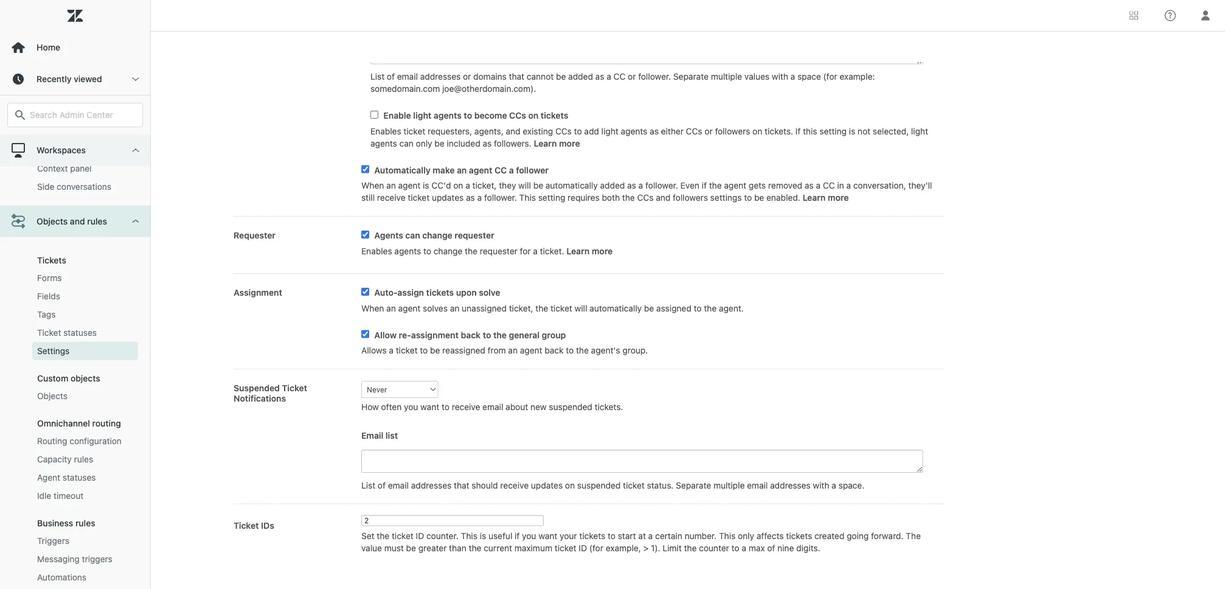 Task type: locate. For each thing, give the bounding box(es) containing it.
user menu image
[[1199, 8, 1214, 23]]

triggers element
[[37, 535, 69, 547]]

2 agent from the top
[[37, 473, 60, 483]]

1 agent from the top
[[37, 127, 60, 137]]

messaging triggers link
[[32, 550, 138, 568]]

1 vertical spatial rules
[[74, 454, 93, 464]]

side conversations element
[[37, 181, 111, 193]]

objects for objects and rules
[[37, 216, 68, 226]]

dynamic content element
[[37, 144, 104, 156]]

tree
[[0, 0, 150, 589]]

messaging triggers
[[37, 554, 113, 564]]

idle timeout
[[37, 491, 84, 501]]

statuses down capacity rules link
[[63, 473, 96, 483]]

triggers link
[[32, 532, 138, 550]]

home button
[[0, 32, 150, 63]]

agent inside objects and rules group
[[37, 473, 60, 483]]

panel
[[70, 163, 92, 173]]

omnichannel routing
[[37, 418, 121, 428]]

omnichannel routing element
[[37, 418, 121, 428]]

agent inside workspaces group
[[37, 127, 60, 137]]

forms
[[37, 273, 62, 283]]

context panel
[[37, 163, 92, 173]]

dynamic
[[37, 145, 71, 155]]

side conversations link
[[32, 178, 138, 196]]

objects inside dropdown button
[[37, 216, 68, 226]]

recently viewed
[[37, 74, 102, 84]]

1 vertical spatial statuses
[[63, 473, 96, 483]]

omnichannel
[[37, 418, 90, 428]]

agent for agent interface
[[37, 127, 60, 137]]

rules up triggers link
[[75, 518, 95, 528]]

statuses inside "element"
[[63, 328, 97, 338]]

none search field inside primary 'element'
[[1, 103, 149, 127]]

objects down custom
[[37, 391, 68, 401]]

agent up dynamic
[[37, 127, 60, 137]]

2 vertical spatial rules
[[75, 518, 95, 528]]

capacity
[[37, 454, 72, 464]]

messaging
[[37, 554, 80, 564]]

0 vertical spatial rules
[[87, 216, 107, 226]]

capacity rules element
[[37, 453, 93, 466]]

context panel element
[[37, 162, 92, 175]]

rules for business rules
[[75, 518, 95, 528]]

workspaces group
[[0, 17, 150, 206]]

1 tree item from the top
[[0, 0, 150, 206]]

recently
[[37, 74, 72, 84]]

agent
[[37, 127, 60, 137], [37, 473, 60, 483]]

objects
[[37, 216, 68, 226], [37, 391, 68, 401]]

timeout
[[54, 491, 84, 501]]

messaging triggers element
[[37, 553, 113, 565]]

None search field
[[1, 103, 149, 127]]

interface
[[63, 127, 98, 137]]

statuses down tags link
[[63, 328, 97, 338]]

objects left the and
[[37, 216, 68, 226]]

2 tree item from the top
[[0, 206, 150, 589]]

1 vertical spatial objects
[[37, 391, 68, 401]]

objects
[[71, 373, 100, 383]]

routing
[[37, 436, 67, 446]]

home
[[37, 42, 60, 52]]

workspaces
[[37, 145, 86, 155]]

tickets
[[37, 255, 66, 265]]

primary element
[[0, 0, 151, 589]]

tree item containing agent interface
[[0, 0, 150, 206]]

business
[[37, 518, 73, 528]]

dynamic content link
[[32, 141, 138, 159]]

rules down routing configuration "link"
[[74, 454, 93, 464]]

idle timeout link
[[32, 487, 138, 505]]

statuses for ticket statuses
[[63, 328, 97, 338]]

routing
[[92, 418, 121, 428]]

statuses
[[63, 328, 97, 338], [63, 473, 96, 483]]

rules right the and
[[87, 216, 107, 226]]

and
[[70, 216, 85, 226]]

rules
[[87, 216, 107, 226], [74, 454, 93, 464], [75, 518, 95, 528]]

settings element
[[37, 345, 70, 357]]

0 vertical spatial statuses
[[63, 328, 97, 338]]

objects element
[[37, 390, 68, 402]]

agent up idle
[[37, 473, 60, 483]]

conversations
[[57, 182, 111, 192]]

1 vertical spatial agent
[[37, 473, 60, 483]]

agent statuses
[[37, 473, 96, 483]]

0 vertical spatial objects
[[37, 216, 68, 226]]

tree item
[[0, 0, 150, 206], [0, 206, 150, 589]]

agent interface
[[37, 127, 98, 137]]

custom objects element
[[37, 373, 100, 383]]

0 vertical spatial agent
[[37, 127, 60, 137]]

forms element
[[37, 272, 62, 284]]

idle
[[37, 491, 51, 501]]

tree containing agent interface
[[0, 0, 150, 589]]

tags
[[37, 309, 56, 319]]

help image
[[1166, 10, 1177, 21]]

objects inside group
[[37, 391, 68, 401]]

objects and rules group
[[0, 237, 150, 589]]

business rules element
[[37, 518, 95, 528]]

side conversations
[[37, 182, 111, 192]]



Task type: vqa. For each thing, say whether or not it's contained in the screenshot.
Conversations Api element
no



Task type: describe. For each thing, give the bounding box(es) containing it.
tickets element
[[37, 255, 66, 265]]

recently viewed button
[[0, 63, 150, 95]]

dynamic content
[[37, 145, 104, 155]]

idle timeout element
[[37, 490, 84, 502]]

custom
[[37, 373, 68, 383]]

automations link
[[32, 568, 138, 587]]

capacity rules
[[37, 454, 93, 464]]

tags link
[[32, 305, 138, 324]]

fields element
[[37, 290, 60, 302]]

context panel link
[[32, 159, 138, 178]]

automations
[[37, 572, 86, 582]]

objects for objects
[[37, 391, 68, 401]]

tree item containing objects and rules
[[0, 206, 150, 589]]

configuration
[[70, 436, 122, 446]]

triggers
[[37, 536, 69, 546]]

objects link
[[32, 387, 138, 405]]

routing configuration
[[37, 436, 122, 446]]

workspaces button
[[0, 135, 150, 166]]

rules inside dropdown button
[[87, 216, 107, 226]]

custom objects
[[37, 373, 100, 383]]

automations element
[[37, 571, 86, 584]]

agent interface link
[[32, 123, 138, 141]]

settings
[[37, 346, 70, 356]]

tags element
[[37, 308, 56, 321]]

ticket statuses element
[[37, 327, 97, 339]]

objects and rules
[[37, 216, 107, 226]]

Search Admin Center field
[[30, 110, 135, 121]]

side
[[37, 182, 54, 192]]

content
[[74, 145, 104, 155]]

ticket
[[37, 328, 61, 338]]

agent statuses element
[[37, 472, 96, 484]]

agent interface element
[[37, 126, 98, 138]]

agent for agent statuses
[[37, 473, 60, 483]]

objects and rules button
[[0, 206, 150, 237]]

fields link
[[32, 287, 138, 305]]

context
[[37, 163, 68, 173]]

business rules
[[37, 518, 95, 528]]

settings link
[[32, 342, 138, 360]]

fields
[[37, 291, 60, 301]]

statuses for agent statuses
[[63, 473, 96, 483]]

forms link
[[32, 269, 138, 287]]

zendesk products image
[[1130, 11, 1139, 20]]

routing configuration element
[[37, 435, 122, 447]]

capacity rules link
[[32, 450, 138, 469]]

ticket statuses link
[[32, 324, 138, 342]]

ticket statuses
[[37, 328, 97, 338]]

viewed
[[74, 74, 102, 84]]

routing configuration link
[[32, 432, 138, 450]]

rules for capacity rules
[[74, 454, 93, 464]]

agent statuses link
[[32, 469, 138, 487]]

triggers
[[82, 554, 113, 564]]



